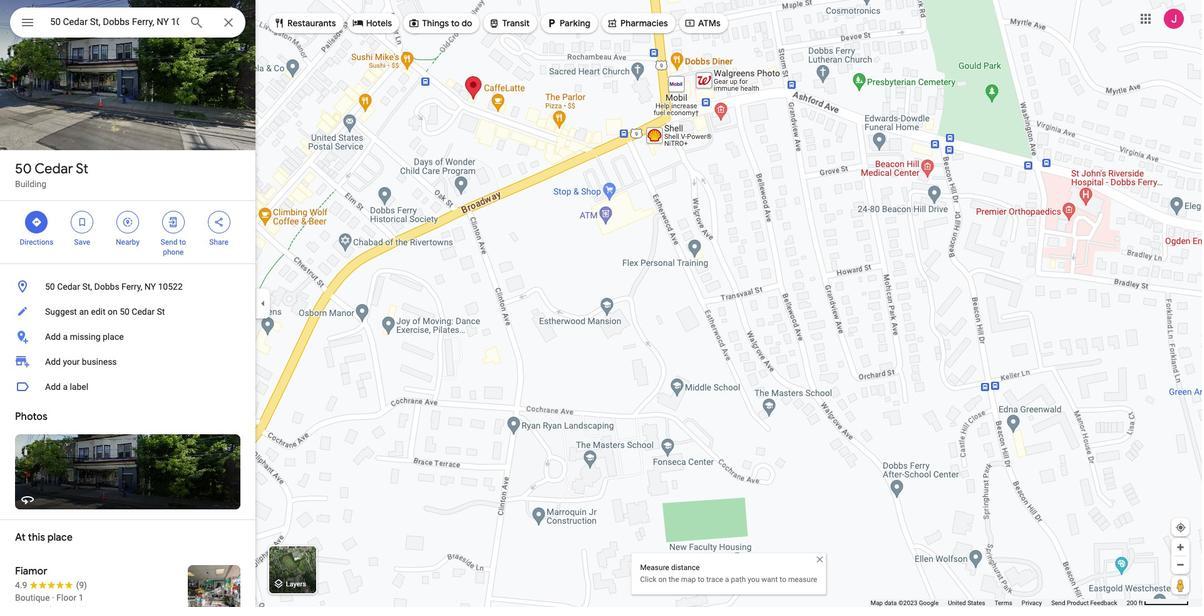Task type: describe. For each thing, give the bounding box(es) containing it.
label
[[70, 382, 88, 392]]

 things to do
[[408, 16, 472, 30]]

a inside measure distance click on the map to trace a path you want to measure
[[725, 576, 729, 584]]

the
[[669, 576, 680, 584]]

trace
[[707, 576, 724, 584]]

send product feedback button
[[1052, 599, 1118, 608]]

add for add a label
[[45, 382, 61, 392]]

this
[[28, 532, 45, 544]]

50 for st,
[[45, 282, 55, 292]]

share
[[209, 238, 229, 247]]

 search field
[[10, 8, 246, 40]]

add a label button
[[0, 375, 256, 400]]

united states button
[[949, 599, 986, 608]]

google maps element
[[0, 0, 1203, 608]]

footer inside google maps "element"
[[871, 599, 1127, 608]]

you
[[748, 576, 760, 584]]

collapse side panel image
[[256, 297, 270, 311]]

4.9
[[15, 581, 27, 591]]

zoom out image
[[1176, 561, 1186, 570]]

want
[[762, 576, 778, 584]]

none field inside 50 cedar st, dobbs ferry, ny 10522 'field'
[[50, 14, 179, 29]]

to right want
[[780, 576, 787, 584]]

data
[[885, 600, 897, 607]]

privacy button
[[1022, 599, 1042, 608]]

place inside button
[[103, 332, 124, 342]]

a for label
[[63, 382, 68, 392]]

50 Cedar St, Dobbs Ferry, NY 10522 field
[[10, 8, 246, 38]]

hotels
[[366, 18, 392, 29]]

2 vertical spatial 50
[[120, 307, 130, 317]]

directions
[[20, 238, 53, 247]]

states
[[968, 600, 986, 607]]

send product feedback
[[1052, 600, 1118, 607]]

suggest an edit on 50 cedar st button
[[0, 299, 256, 324]]

show your location image
[[1176, 522, 1187, 534]]

to inside send to phone
[[179, 238, 186, 247]]

suggest
[[45, 307, 77, 317]]

floor
[[56, 593, 76, 603]]

measure
[[789, 576, 818, 584]]

add a label
[[45, 382, 88, 392]]


[[546, 16, 558, 30]]

on for the
[[659, 576, 667, 584]]

add your business link
[[0, 350, 256, 375]]


[[352, 16, 364, 30]]

200 ft
[[1127, 600, 1143, 607]]

zoom in image
[[1176, 543, 1186, 552]]

feedback
[[1091, 600, 1118, 607]]

on for 50
[[108, 307, 118, 317]]

edit
[[91, 307, 106, 317]]

actions for 50 cedar st region
[[0, 201, 256, 264]]

st inside 'suggest an edit on 50 cedar st' button
[[157, 307, 165, 317]]

 pharmacies
[[607, 16, 668, 30]]

·
[[52, 593, 54, 603]]

 hotels
[[352, 16, 392, 30]]

terms
[[995, 600, 1013, 607]]

terms button
[[995, 599, 1013, 608]]

200 ft button
[[1127, 600, 1190, 607]]

map
[[871, 600, 883, 607]]

st inside 50 cedar st building
[[76, 160, 88, 178]]


[[122, 215, 133, 229]]

 restaurants
[[274, 16, 336, 30]]

ft
[[1139, 600, 1143, 607]]

building
[[15, 179, 46, 189]]


[[685, 16, 696, 30]]

an
[[79, 307, 89, 317]]

ferry,
[[122, 282, 142, 292]]

add a missing place
[[45, 332, 124, 342]]

send for send to phone
[[161, 238, 178, 247]]

product
[[1067, 600, 1089, 607]]

cedar inside 'suggest an edit on 50 cedar st' button
[[132, 307, 155, 317]]

layers
[[286, 581, 306, 589]]

(9)
[[76, 581, 87, 591]]

send for send product feedback
[[1052, 600, 1066, 607]]

map data ©2023 google
[[871, 600, 939, 607]]



Task type: locate. For each thing, give the bounding box(es) containing it.

[[31, 215, 42, 229]]

1 add from the top
[[45, 332, 61, 342]]

missing
[[70, 332, 101, 342]]

google
[[919, 600, 939, 607]]

at this place
[[15, 532, 73, 544]]

0 horizontal spatial send
[[161, 238, 178, 247]]


[[77, 215, 88, 229]]

50 cedar st, dobbs ferry, ny 10522 button
[[0, 274, 256, 299]]

1 vertical spatial place
[[47, 532, 73, 544]]

add your business
[[45, 357, 117, 367]]

cedar for st,
[[57, 282, 80, 292]]

place down suggest an edit on 50 cedar st
[[103, 332, 124, 342]]

to up the phone
[[179, 238, 186, 247]]

 button
[[10, 8, 45, 40]]

1 horizontal spatial send
[[1052, 600, 1066, 607]]

boutique · floor 1
[[15, 593, 83, 603]]

add left label
[[45, 382, 61, 392]]

show street view coverage image
[[1172, 576, 1190, 595]]

1 horizontal spatial 50
[[45, 282, 55, 292]]

1 vertical spatial st
[[157, 307, 165, 317]]

1 horizontal spatial st
[[157, 307, 165, 317]]

footer
[[871, 599, 1127, 608]]

map
[[681, 576, 696, 584]]

©2023
[[899, 600, 918, 607]]


[[408, 16, 420, 30]]

at
[[15, 532, 26, 544]]

parking
[[560, 18, 591, 29]]

0 vertical spatial st
[[76, 160, 88, 178]]

send left product
[[1052, 600, 1066, 607]]

a left label
[[63, 382, 68, 392]]

0 horizontal spatial st
[[76, 160, 88, 178]]

a for missing
[[63, 332, 68, 342]]

send up the phone
[[161, 238, 178, 247]]

suggest an edit on 50 cedar st
[[45, 307, 165, 317]]

send inside send to phone
[[161, 238, 178, 247]]

0 horizontal spatial on
[[108, 307, 118, 317]]

st
[[76, 160, 88, 178], [157, 307, 165, 317]]

your
[[63, 357, 80, 367]]

on left the
[[659, 576, 667, 584]]

distance
[[671, 564, 700, 573]]

2 add from the top
[[45, 357, 61, 367]]

cedar up building
[[35, 160, 73, 178]]

atms
[[698, 18, 721, 29]]

50 cedar st main content
[[0, 0, 256, 608]]

3 add from the top
[[45, 382, 61, 392]]

1 vertical spatial cedar
[[57, 282, 80, 292]]

things
[[422, 18, 449, 29]]

1 horizontal spatial on
[[659, 576, 667, 584]]

privacy
[[1022, 600, 1042, 607]]

on inside measure distance click on the map to trace a path you want to measure
[[659, 576, 667, 584]]

50
[[15, 160, 32, 178], [45, 282, 55, 292], [120, 307, 130, 317]]

50 cedar st building
[[15, 160, 88, 189]]

send
[[161, 238, 178, 247], [1052, 600, 1066, 607]]

0 vertical spatial a
[[63, 332, 68, 342]]

cedar left "st,"
[[57, 282, 80, 292]]

add inside the add a missing place button
[[45, 332, 61, 342]]

50 cedar st, dobbs ferry, ny 10522
[[45, 282, 183, 292]]

on right edit
[[108, 307, 118, 317]]

2 vertical spatial a
[[725, 576, 729, 584]]

on
[[108, 307, 118, 317], [659, 576, 667, 584]]

0 vertical spatial place
[[103, 332, 124, 342]]

50 for st
[[15, 160, 32, 178]]

a
[[63, 332, 68, 342], [63, 382, 68, 392], [725, 576, 729, 584]]

path
[[731, 576, 746, 584]]

0 horizontal spatial place
[[47, 532, 73, 544]]

on inside button
[[108, 307, 118, 317]]

 parking
[[546, 16, 591, 30]]

nearby
[[116, 238, 140, 247]]

1 vertical spatial on
[[659, 576, 667, 584]]

dobbs
[[94, 282, 119, 292]]

to left do
[[451, 18, 460, 29]]

measure
[[640, 564, 670, 573]]

measure distance click on the map to trace a path you want to measure
[[640, 564, 818, 584]]

add left your
[[45, 357, 61, 367]]

transit
[[503, 18, 530, 29]]


[[20, 14, 35, 31]]

0 vertical spatial on
[[108, 307, 118, 317]]

10522
[[158, 282, 183, 292]]

2 vertical spatial cedar
[[132, 307, 155, 317]]

cedar inside 50 cedar st building
[[35, 160, 73, 178]]

1 vertical spatial a
[[63, 382, 68, 392]]


[[274, 16, 285, 30]]

united
[[949, 600, 966, 607]]

50 up suggest
[[45, 282, 55, 292]]

footer containing map data ©2023 google
[[871, 599, 1127, 608]]

business
[[82, 357, 117, 367]]

photos
[[15, 411, 47, 423]]

1
[[79, 593, 83, 603]]

200
[[1127, 600, 1138, 607]]

0 horizontal spatial 50
[[15, 160, 32, 178]]

0 vertical spatial send
[[161, 238, 178, 247]]

1 vertical spatial send
[[1052, 600, 1066, 607]]

restaurants
[[288, 18, 336, 29]]

united states
[[949, 600, 986, 607]]

add a missing place button
[[0, 324, 256, 350]]

1 horizontal spatial place
[[103, 332, 124, 342]]

1 vertical spatial 50
[[45, 282, 55, 292]]

cedar for st
[[35, 160, 73, 178]]

0 vertical spatial cedar
[[35, 160, 73, 178]]

4.9 stars 9 reviews image
[[15, 579, 87, 592]]

st down "10522"
[[157, 307, 165, 317]]

do
[[462, 18, 472, 29]]

add
[[45, 332, 61, 342], [45, 357, 61, 367], [45, 382, 61, 392]]

0 vertical spatial add
[[45, 332, 61, 342]]

50 down the 50 cedar st, dobbs ferry, ny 10522 button
[[120, 307, 130, 317]]

50 inside 50 cedar st building
[[15, 160, 32, 178]]

2 horizontal spatial 50
[[120, 307, 130, 317]]

 transit
[[489, 16, 530, 30]]

a left missing
[[63, 332, 68, 342]]

place right this
[[47, 532, 73, 544]]

2 vertical spatial add
[[45, 382, 61, 392]]

add inside add a label button
[[45, 382, 61, 392]]

a left path
[[725, 576, 729, 584]]

phone
[[163, 248, 184, 257]]

fiamor
[[15, 566, 47, 578]]

add inside add your business 'link'
[[45, 357, 61, 367]]

50 up building
[[15, 160, 32, 178]]

st up ''
[[76, 160, 88, 178]]

None field
[[50, 14, 179, 29]]

add for add your business
[[45, 357, 61, 367]]

send to phone
[[161, 238, 186, 257]]

send inside button
[[1052, 600, 1066, 607]]


[[607, 16, 618, 30]]


[[168, 215, 179, 229]]

cedar inside the 50 cedar st, dobbs ferry, ny 10522 button
[[57, 282, 80, 292]]


[[213, 215, 225, 229]]

boutique
[[15, 593, 50, 603]]

st,
[[82, 282, 92, 292]]

save
[[74, 238, 90, 247]]

click
[[640, 576, 657, 584]]

to right map
[[698, 576, 705, 584]]

to inside  things to do
[[451, 18, 460, 29]]

add down suggest
[[45, 332, 61, 342]]

1 vertical spatial add
[[45, 357, 61, 367]]

 atms
[[685, 16, 721, 30]]

google account: james peterson  
(james.peterson1902@gmail.com) image
[[1164, 9, 1184, 29]]

pharmacies
[[621, 18, 668, 29]]

0 vertical spatial 50
[[15, 160, 32, 178]]

ny
[[145, 282, 156, 292]]


[[489, 16, 500, 30]]

add for add a missing place
[[45, 332, 61, 342]]

cedar down ny
[[132, 307, 155, 317]]



Task type: vqa. For each thing, say whether or not it's contained in the screenshot.
At this place
yes



